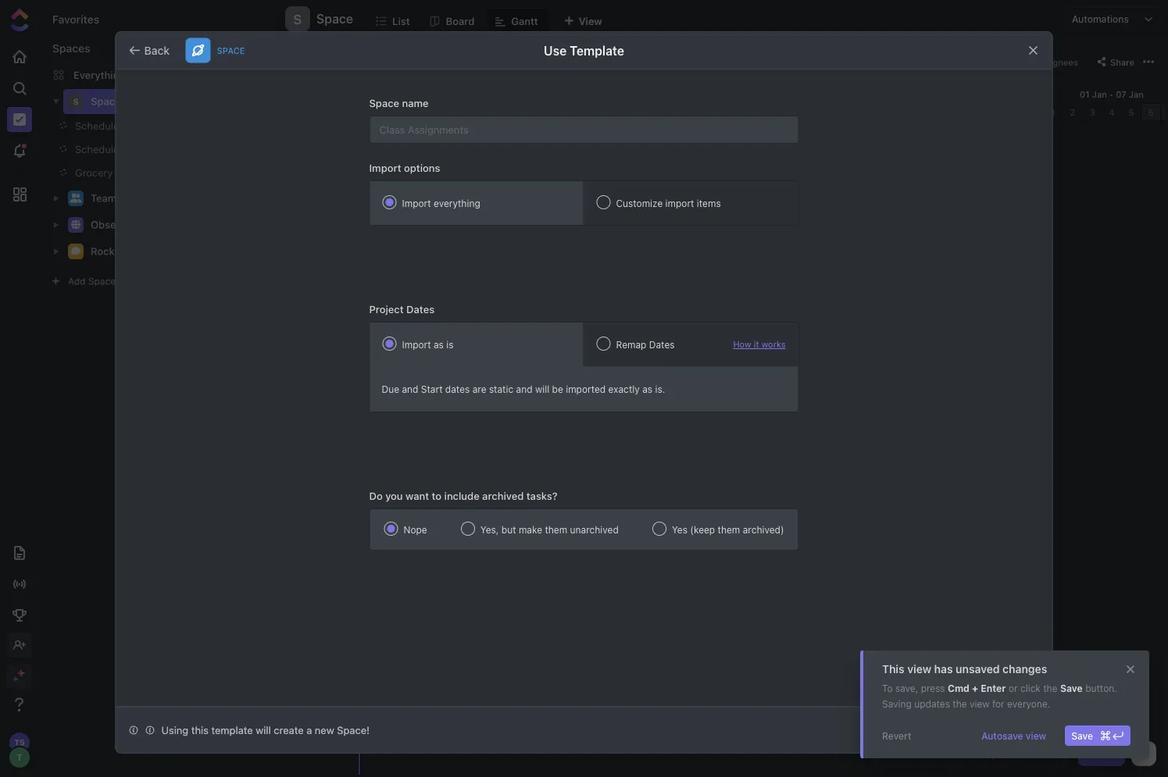 Task type: vqa. For each thing, say whether or not it's contained in the screenshot.
It
yes



Task type: describe. For each thing, give the bounding box(es) containing it.
daily for first schedule daily link from the bottom of the page
[[122, 143, 145, 155]]

template
[[211, 725, 253, 737]]

favorites button
[[52, 13, 99, 26]]

you
[[385, 490, 403, 502]]

03
[[433, 89, 444, 100]]

this view has unsaved changes to save, press cmd + enter or click the save button. saving updates the view for everyone.
[[882, 663, 1117, 710]]

12
[[658, 107, 668, 118]]

1 vertical spatial view
[[970, 699, 990, 710]]

autosave view
[[982, 731, 1047, 742]]

2 30 element from the left
[[1005, 104, 1025, 121]]

1 26 element from the left
[[342, 104, 361, 121]]

01
[[1080, 89, 1090, 100]]

use template inside button
[[960, 724, 1030, 737]]

archived
[[482, 490, 524, 502]]

rockstar
[[91, 246, 133, 257]]

revert button
[[876, 726, 918, 746]]

19
[[795, 107, 804, 118]]

yes
[[672, 524, 688, 535]]

grocery
[[75, 167, 113, 179]]

19 element
[[790, 104, 810, 121]]

7 element
[[1161, 104, 1168, 121]]

create
[[274, 725, 304, 737]]

unsaved
[[956, 663, 1000, 676]]

20 element
[[810, 104, 829, 121]]

space button
[[310, 2, 353, 36]]

0 vertical spatial template
[[570, 43, 624, 58]]

list link
[[392, 8, 416, 38]]

me button
[[981, 51, 1017, 73]]

observatory
[[91, 219, 151, 231]]

2 and from the left
[[516, 384, 533, 395]]

11
[[639, 107, 647, 118]]

this
[[191, 725, 209, 737]]

import
[[666, 198, 694, 209]]

save,
[[896, 683, 918, 694]]

everything
[[434, 198, 480, 209]]

2 2 from the left
[[1070, 107, 1076, 118]]

due and start dates are static and will be imported exactly as is.
[[382, 384, 665, 395]]

space right back
[[217, 45, 245, 55]]

use inside button
[[960, 724, 980, 737]]

1 schedule daily link from the top
[[60, 114, 238, 138]]

but
[[502, 524, 516, 535]]

14 element
[[692, 104, 712, 121]]

rockstar link
[[91, 239, 253, 264]]

space right add
[[88, 276, 116, 287]]

task
[[1098, 749, 1119, 760]]

nope
[[404, 524, 427, 535]]

2 23 element from the left
[[868, 104, 888, 121]]

10 element
[[614, 104, 634, 121]]

favorites
[[52, 13, 99, 26]]

observatory link
[[91, 213, 253, 238]]

27 element containing 27
[[361, 104, 381, 121]]

yes,
[[481, 524, 499, 535]]

customize
[[616, 198, 663, 209]]

are
[[473, 384, 487, 395]]

27 for 27
[[365, 107, 376, 118]]

static
[[489, 384, 514, 395]]

view for this
[[908, 663, 932, 676]]

using
[[161, 725, 189, 737]]

- for 03
[[427, 89, 431, 100]]

cancel
[[899, 724, 935, 737]]

1 1 from the left
[[446, 107, 451, 118]]

spaces link
[[40, 42, 90, 55]]

Search tasks... text field
[[321, 51, 485, 73]]

back
[[144, 44, 170, 57]]

add space
[[68, 276, 116, 287]]

17
[[756, 107, 765, 118]]

1 them from the left
[[545, 524, 567, 535]]

save inside this view has unsaved changes to save, press cmd + enter or click the save button. saving updates the view for everyone.
[[1060, 683, 1083, 694]]

27 nov - 03 dec element
[[361, 86, 498, 103]]

enter
[[981, 683, 1006, 694]]

save inside "button"
[[1072, 731, 1093, 742]]

16 element
[[732, 104, 751, 121]]

autosave
[[982, 731, 1023, 742]]

make
[[519, 524, 542, 535]]

dates
[[445, 384, 470, 395]]

back button
[[122, 38, 179, 63]]

team space
[[91, 192, 150, 204]]

do
[[369, 490, 383, 502]]

2 5 from the left
[[1129, 107, 1134, 118]]

18
[[775, 107, 785, 118]]

2 them from the left
[[718, 524, 740, 535]]

import options
[[369, 162, 440, 173]]

18 dec - 24 dec element
[[771, 86, 907, 103]]

Class Assignments text field
[[369, 116, 799, 144]]

1 vertical spatial will
[[256, 725, 271, 737]]

2 27 element from the left
[[946, 104, 966, 121]]

do you want to include archived tasks?
[[369, 490, 558, 502]]

2 jan from the left
[[1129, 89, 1144, 100]]

01 jan - 07 jan
[[1080, 89, 1144, 100]]

0 horizontal spatial the
[[953, 699, 967, 710]]

schedule for first schedule daily link from the bottom of the page
[[75, 143, 119, 155]]

15 element
[[712, 104, 732, 121]]

20 nov - 26 nov element
[[224, 86, 361, 103]]

30 element containing 30
[[420, 104, 439, 121]]

0 horizontal spatial as
[[434, 339, 444, 350]]

27 nov - 03 dec
[[395, 89, 463, 100]]

autosave view button
[[975, 726, 1053, 746]]

11 dec - 17 dec element
[[634, 86, 771, 103]]

due
[[382, 384, 399, 395]]

import as is
[[402, 339, 454, 350]]

0 vertical spatial use template
[[544, 43, 624, 58]]

13 element
[[673, 104, 692, 121]]

1 horizontal spatial as
[[643, 384, 653, 395]]

button.
[[1086, 683, 1117, 694]]

2 26 element from the left
[[927, 104, 946, 121]]

import for import everything
[[402, 198, 431, 209]]

for
[[992, 699, 1005, 710]]

or
[[1009, 683, 1018, 694]]

2 3 from the left
[[1090, 107, 1095, 118]]

nov
[[408, 89, 424, 100]]

save button
[[1065, 726, 1131, 746]]

unarchived
[[570, 524, 619, 535]]

dec
[[447, 89, 463, 100]]



Task type: locate. For each thing, give the bounding box(es) containing it.
13
[[677, 107, 687, 118]]

1 vertical spatial template
[[983, 724, 1030, 737]]

2 vertical spatial view
[[1026, 731, 1047, 742]]

29 element
[[400, 104, 420, 121], [985, 104, 1005, 121]]

import
[[369, 162, 401, 173], [402, 198, 431, 209], [402, 339, 431, 350]]

1 29 element from the left
[[400, 104, 420, 121]]

0 horizontal spatial -
[[427, 89, 431, 100]]

2 29 element from the left
[[985, 104, 1005, 121]]

space right new
[[337, 725, 367, 737]]

28 element
[[381, 104, 400, 121], [966, 104, 985, 121]]

use template button
[[950, 718, 1040, 743]]

0 vertical spatial daily
[[122, 120, 145, 132]]

12 element
[[653, 104, 673, 121]]

1 horizontal spatial 1
[[1051, 107, 1056, 118]]

3 down '01'
[[1090, 107, 1095, 118]]

23 element down 20 nov - 26 nov element
[[283, 104, 302, 121]]

as left is
[[434, 339, 444, 350]]

28 element down 25 dec - 31 dec element
[[966, 104, 985, 121]]

list
[[392, 15, 410, 27]]

24 element
[[302, 104, 322, 121], [888, 104, 907, 121]]

1 27 element from the left
[[361, 104, 381, 121]]

1 horizontal spatial jan
[[1129, 89, 1144, 100]]

space left 29
[[369, 97, 399, 109]]

1 horizontal spatial dates
[[649, 339, 675, 350]]

1 schedule daily from the top
[[75, 120, 145, 132]]

1 24 element from the left
[[302, 104, 322, 121]]

use template up 04 dec - 10 dec element
[[544, 43, 624, 58]]

1 5 from the left
[[524, 107, 529, 118]]

0 horizontal spatial 6
[[543, 107, 549, 118]]

to
[[432, 490, 442, 502]]

2 - from the left
[[1110, 89, 1114, 100]]

1 - from the left
[[427, 89, 431, 100]]

16
[[736, 107, 746, 118]]

6
[[543, 107, 549, 118], [1148, 107, 1154, 118]]

project dates
[[369, 303, 435, 315]]

0 horizontal spatial 3
[[485, 107, 490, 118]]

2 horizontal spatial view
[[1026, 731, 1047, 742]]

space
[[317, 11, 353, 26], [217, 45, 245, 55], [91, 96, 121, 107], [369, 97, 399, 109], [119, 192, 150, 204], [88, 276, 116, 287], [337, 725, 367, 737]]

0 vertical spatial view
[[908, 663, 932, 676]]

dates right "project"
[[407, 303, 435, 315]]

2 schedule daily link from the top
[[60, 138, 238, 161]]

0 horizontal spatial 24 element
[[302, 104, 322, 121]]

0 horizontal spatial 28 element
[[381, 104, 400, 121]]

import for import as is
[[402, 339, 431, 350]]

import left options
[[369, 162, 401, 173]]

6 left 7 element
[[1148, 107, 1154, 118]]

24 element right 22 element
[[888, 104, 907, 121]]

4 down 01 jan - 07 jan
[[1109, 107, 1115, 118]]

and right due
[[402, 384, 418, 395]]

view for autosave
[[1026, 731, 1047, 742]]

dates for remap dates
[[649, 339, 675, 350]]

user group image
[[70, 193, 82, 203]]

30 element down 25 dec - 31 dec element
[[1005, 104, 1025, 121]]

-
[[427, 89, 431, 100], [1110, 89, 1114, 100]]

1 horizontal spatial 5
[[1129, 107, 1134, 118]]

27
[[395, 89, 405, 100], [365, 107, 376, 118]]

template
[[570, 43, 624, 58], [983, 724, 1030, 737]]

0 vertical spatial schedule
[[75, 120, 119, 132]]

0 horizontal spatial 4
[[504, 107, 510, 118]]

daily for first schedule daily link from the top
[[122, 120, 145, 132]]

1 horizontal spatial view
[[970, 699, 990, 710]]

1 vertical spatial save
[[1072, 731, 1093, 742]]

is.
[[655, 384, 665, 395]]

2 6 from the left
[[1148, 107, 1154, 118]]

1 3 from the left
[[485, 107, 490, 118]]

5
[[524, 107, 529, 118], [1129, 107, 1134, 118]]

daily up grocery link
[[122, 143, 145, 155]]

save left button.
[[1060, 683, 1083, 694]]

- for 07
[[1110, 89, 1114, 100]]

0 vertical spatial the
[[1044, 683, 1058, 694]]

1 horizontal spatial and
[[516, 384, 533, 395]]

jan right 07
[[1129, 89, 1144, 100]]

it
[[754, 340, 759, 350]]

them right (keep
[[718, 524, 740, 535]]

6 left 7
[[543, 107, 549, 118]]

31 element
[[1025, 104, 1044, 121]]

11 element
[[634, 104, 653, 121]]

1 horizontal spatial -
[[1110, 89, 1114, 100]]

1 vertical spatial dates
[[649, 339, 675, 350]]

them
[[545, 524, 567, 535], [718, 524, 740, 535]]

project
[[369, 303, 404, 315]]

1 jan from the left
[[1092, 89, 1107, 100]]

1 horizontal spatial 4
[[1109, 107, 1115, 118]]

27 left nov
[[395, 89, 405, 100]]

29 element containing 29
[[400, 104, 420, 121]]

1 horizontal spatial use template
[[960, 724, 1030, 737]]

team
[[91, 192, 117, 204]]

1 vertical spatial schedule
[[75, 143, 119, 155]]

0 horizontal spatial 26 element
[[342, 104, 361, 121]]

17 element
[[751, 104, 771, 121]]

tree grid
[[274, 86, 296, 775]]

1 horizontal spatial 27
[[395, 89, 405, 100]]

0 horizontal spatial use
[[544, 43, 567, 58]]

click
[[1021, 683, 1041, 694]]

today
[[363, 124, 385, 133]]

1 6 from the left
[[543, 107, 549, 118]]

and right static
[[516, 384, 533, 395]]

0 vertical spatial import
[[369, 162, 401, 173]]

board
[[446, 15, 475, 27]]

0 horizontal spatial 5
[[524, 107, 529, 118]]

everyone.
[[1007, 699, 1051, 710]]

1 horizontal spatial template
[[983, 724, 1030, 737]]

7
[[563, 107, 568, 118]]

template inside button
[[983, 724, 1030, 737]]

25 element right 22 element
[[907, 104, 927, 121]]

the down cmd
[[953, 699, 967, 710]]

2 schedule daily from the top
[[75, 143, 145, 155]]

save down button.
[[1072, 731, 1093, 742]]

0 horizontal spatial jan
[[1092, 89, 1107, 100]]

1 vertical spatial use template
[[960, 724, 1030, 737]]

9
[[601, 107, 607, 118]]

how it works link
[[733, 340, 786, 350]]

0 horizontal spatial view
[[908, 663, 932, 676]]

1 schedule from the top
[[75, 120, 119, 132]]

template up 04 dec - 10 dec element
[[570, 43, 624, 58]]

0 vertical spatial schedule daily
[[75, 120, 145, 132]]

1 horizontal spatial 24 element
[[888, 104, 907, 121]]

1 horizontal spatial 2
[[1070, 107, 1076, 118]]

gantt
[[511, 15, 538, 27]]

5 left 7
[[524, 107, 529, 118]]

1 horizontal spatial will
[[535, 384, 550, 395]]

28 element left 29
[[381, 104, 400, 121]]

01 jan - 07 jan element
[[1044, 86, 1168, 103]]

3 right 30
[[485, 107, 490, 118]]

using this template will create a new space !
[[161, 725, 370, 737]]

0 horizontal spatial template
[[570, 43, 624, 58]]

view
[[908, 663, 932, 676], [970, 699, 990, 710], [1026, 731, 1047, 742]]

2 1 from the left
[[1051, 107, 1056, 118]]

30 element down 27 nov - 03 dec element
[[420, 104, 439, 121]]

name
[[402, 97, 429, 109]]

2 4 from the left
[[1109, 107, 1115, 118]]

remap
[[616, 339, 647, 350]]

1 daily from the top
[[122, 120, 145, 132]]

10
[[619, 107, 629, 118]]

0 vertical spatial save
[[1060, 683, 1083, 694]]

share
[[1111, 57, 1135, 67]]

27 element up today
[[361, 104, 381, 121]]

globe image
[[71, 220, 80, 229]]

1 horizontal spatial 27 element
[[946, 104, 966, 121]]

21 element
[[829, 104, 849, 121]]

and
[[402, 384, 418, 395], [516, 384, 533, 395]]

1 down dec
[[446, 107, 451, 118]]

schedule
[[75, 120, 119, 132], [75, 143, 119, 155]]

27 up today
[[365, 107, 376, 118]]

row group
[[274, 121, 296, 775]]

updates
[[915, 699, 950, 710]]

1 vertical spatial the
[[953, 699, 967, 710]]

team space link
[[91, 186, 253, 211]]

will left be
[[535, 384, 550, 395]]

start
[[421, 384, 443, 395]]

as left is.
[[643, 384, 653, 395]]

space down everything
[[91, 96, 121, 107]]

comment image
[[71, 246, 80, 256]]

view down everyone.
[[1026, 731, 1047, 742]]

use left autosave
[[960, 724, 980, 737]]

jan
[[1092, 89, 1107, 100], [1129, 89, 1144, 100]]

row
[[274, 86, 296, 121]]

view down +
[[970, 699, 990, 710]]

1 23 element from the left
[[283, 104, 302, 121]]

template down for
[[983, 724, 1030, 737]]

25 element down 20 nov - 26 nov element
[[322, 104, 342, 121]]

0 horizontal spatial 30 element
[[420, 104, 439, 121]]

1 right 31 element
[[1051, 107, 1056, 118]]

use down gantt "link"
[[544, 43, 567, 58]]

1 vertical spatial use
[[960, 724, 980, 737]]

2 down 01 jan - 07 jan element
[[1070, 107, 1076, 118]]

jan right '01'
[[1092, 89, 1107, 100]]

4 left 7
[[504, 107, 510, 118]]

1 28 element from the left
[[381, 104, 400, 121]]

schedule for first schedule daily link from the top
[[75, 120, 119, 132]]

23 element
[[283, 104, 302, 121], [868, 104, 888, 121]]

28
[[384, 107, 396, 118]]

25 dec - 31 dec element
[[907, 86, 1044, 103]]

0 horizontal spatial 1
[[446, 107, 451, 118]]

1 horizontal spatial them
[[718, 524, 740, 535]]

them right make
[[545, 524, 567, 535]]

options
[[404, 162, 440, 173]]

0 horizontal spatial and
[[402, 384, 418, 395]]

1 and from the left
[[402, 384, 418, 395]]

27 element
[[361, 104, 381, 121], [946, 104, 966, 121]]

1 vertical spatial as
[[643, 384, 653, 395]]

schedule daily link up grocery link
[[60, 114, 238, 138]]

26 element left 28
[[342, 104, 361, 121]]

0 horizontal spatial 27 element
[[361, 104, 381, 121]]

25 element
[[322, 104, 342, 121], [907, 104, 927, 121]]

1 horizontal spatial 6
[[1148, 107, 1154, 118]]

will left create on the bottom left of page
[[256, 725, 271, 737]]

1 horizontal spatial 28 element
[[966, 104, 985, 121]]

use
[[544, 43, 567, 58], [960, 724, 980, 737]]

23 element right 21 element
[[868, 104, 888, 121]]

26 element
[[342, 104, 361, 121], [927, 104, 946, 121]]

0 vertical spatial dates
[[407, 303, 435, 315]]

dates right remap
[[649, 339, 675, 350]]

1 horizontal spatial 25 element
[[907, 104, 927, 121]]

27 element down 25 dec - 31 dec element
[[946, 104, 966, 121]]

0 vertical spatial as
[[434, 339, 444, 350]]

0 horizontal spatial dates
[[407, 303, 435, 315]]

the right click
[[1044, 683, 1058, 694]]

2 daily from the top
[[122, 143, 145, 155]]

1 horizontal spatial the
[[1044, 683, 1058, 694]]

view up save,
[[908, 663, 932, 676]]

space left list
[[317, 11, 353, 26]]

04 dec - 10 dec element
[[498, 86, 634, 103]]

1 horizontal spatial 3
[[1090, 107, 1095, 118]]

schedule daily link down space link
[[60, 138, 238, 161]]

the
[[1044, 683, 1058, 694], [953, 699, 967, 710]]

18 element
[[771, 104, 790, 121]]

+
[[972, 683, 979, 694]]

1 vertical spatial 27
[[365, 107, 376, 118]]

1 vertical spatial daily
[[122, 143, 145, 155]]

29 element down 25 dec - 31 dec element
[[985, 104, 1005, 121]]

has
[[934, 663, 953, 676]]

1 horizontal spatial 29 element
[[985, 104, 1005, 121]]

0 vertical spatial 27
[[395, 89, 405, 100]]

import for import options
[[369, 162, 401, 173]]

1 25 element from the left
[[322, 104, 342, 121]]

0 horizontal spatial 23 element
[[283, 104, 302, 121]]

1 vertical spatial import
[[402, 198, 431, 209]]

view inside button
[[1026, 731, 1047, 742]]

(keep
[[690, 524, 715, 535]]

press
[[921, 683, 945, 694]]

be
[[552, 384, 563, 395]]

1 4 from the left
[[504, 107, 510, 118]]

0 horizontal spatial use template
[[544, 43, 624, 58]]

26 element down 25 dec - 31 dec element
[[927, 104, 946, 121]]

use template down for
[[960, 724, 1030, 737]]

30 element
[[420, 104, 439, 121], [1005, 104, 1025, 121]]

22 element
[[849, 104, 868, 121]]

0 horizontal spatial 27
[[365, 107, 376, 118]]

want
[[406, 490, 429, 502]]

1 30 element from the left
[[420, 104, 439, 121]]

24 element down 20 nov - 26 nov element
[[302, 104, 322, 121]]

remap dates
[[616, 339, 675, 350]]

changes
[[1003, 663, 1047, 676]]

schedule daily
[[75, 120, 145, 132], [75, 143, 145, 155]]

cancel button
[[890, 718, 944, 743]]

0 vertical spatial will
[[535, 384, 550, 395]]

27 for 27 nov - 03 dec
[[395, 89, 405, 100]]

daily down space link
[[122, 120, 145, 132]]

works
[[762, 340, 786, 350]]

grocery link
[[60, 161, 238, 184]]

!
[[367, 725, 370, 737]]

to
[[882, 683, 893, 694]]

space down grocery link
[[119, 192, 150, 204]]

cmd
[[948, 683, 970, 694]]

revert
[[882, 731, 912, 742]]

0 vertical spatial use
[[544, 43, 567, 58]]

how
[[733, 340, 751, 350]]

1 horizontal spatial 26 element
[[927, 104, 946, 121]]

1 vertical spatial schedule daily
[[75, 143, 145, 155]]

0 horizontal spatial 29 element
[[400, 104, 420, 121]]

1
[[446, 107, 451, 118], [1051, 107, 1056, 118]]

1 2 from the left
[[465, 107, 471, 118]]

yes (keep them archived)
[[672, 524, 784, 535]]

automations button
[[1064, 7, 1137, 30]]

- left 07
[[1110, 89, 1114, 100]]

include
[[444, 490, 480, 502]]

0 horizontal spatial them
[[545, 524, 567, 535]]

0 horizontal spatial will
[[256, 725, 271, 737]]

0 horizontal spatial 2
[[465, 107, 471, 118]]

1 horizontal spatial 30 element
[[1005, 104, 1025, 121]]

1 horizontal spatial use
[[960, 724, 980, 737]]

share button
[[1091, 51, 1135, 73]]

dates for project dates
[[407, 303, 435, 315]]

yes, but make them unarchived
[[481, 524, 619, 535]]

space name
[[369, 97, 429, 109]]

new
[[315, 725, 334, 737]]

2 24 element from the left
[[888, 104, 907, 121]]

2 25 element from the left
[[907, 104, 927, 121]]

automations
[[1072, 13, 1129, 24]]

assignees button
[[1017, 51, 1085, 73]]

29
[[404, 107, 415, 118]]

space inside button
[[317, 11, 353, 26]]

0 horizontal spatial 25 element
[[322, 104, 342, 121]]

2 schedule from the top
[[75, 143, 119, 155]]

2 28 element from the left
[[966, 104, 985, 121]]

exactly
[[608, 384, 640, 395]]

2 right 30
[[465, 107, 471, 118]]

2 vertical spatial import
[[402, 339, 431, 350]]

1 horizontal spatial 23 element
[[868, 104, 888, 121]]

archived)
[[743, 524, 784, 535]]

- left 03 on the top of page
[[427, 89, 431, 100]]

28 element containing 28
[[381, 104, 400, 121]]

import left is
[[402, 339, 431, 350]]

29 element down nov
[[400, 104, 420, 121]]

add
[[68, 276, 86, 287]]

import down options
[[402, 198, 431, 209]]

8
[[582, 107, 587, 118]]

5 down 01 jan - 07 jan
[[1129, 107, 1134, 118]]

15
[[716, 107, 726, 118]]



